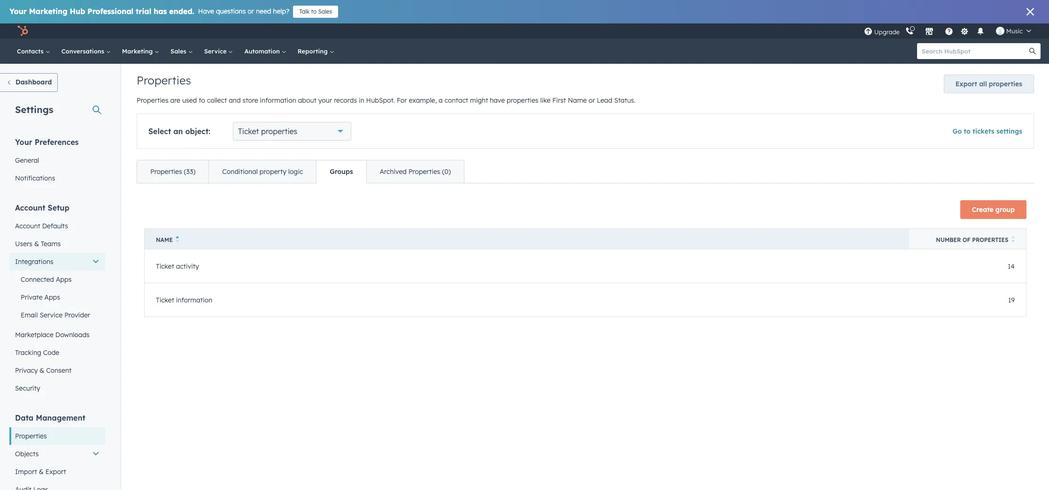 Task type: vqa. For each thing, say whether or not it's contained in the screenshot.
properties within the 'popup button'
yes



Task type: locate. For each thing, give the bounding box(es) containing it.
menu
[[863, 23, 1038, 39]]

0 vertical spatial apps
[[56, 276, 72, 284]]

2 horizontal spatial to
[[964, 127, 971, 136]]

export down "objects" button
[[45, 468, 66, 477]]

to right talk
[[311, 8, 317, 15]]

connected
[[21, 276, 54, 284]]

1 vertical spatial account
[[15, 222, 40, 231]]

teams
[[41, 240, 61, 248]]

consent
[[46, 367, 71, 375]]

help image
[[945, 28, 953, 36]]

marketing left hub
[[29, 7, 67, 16]]

name left "ascending sort. press to sort descending." element
[[156, 237, 173, 244]]

tab panel containing create group
[[137, 183, 1034, 332]]

marketing link
[[116, 39, 165, 64]]

0 vertical spatial name
[[568, 96, 587, 105]]

tab list
[[137, 160, 464, 184]]

0 vertical spatial marketing
[[29, 7, 67, 16]]

1 horizontal spatial to
[[311, 8, 317, 15]]

0 vertical spatial sales
[[318, 8, 332, 15]]

1 vertical spatial name
[[156, 237, 173, 244]]

export inside button
[[956, 80, 977, 88]]

information right store
[[260, 96, 296, 105]]

used
[[182, 96, 197, 105]]

privacy & consent link
[[9, 362, 105, 380]]

0 vertical spatial or
[[248, 7, 254, 15]]

marketing down trial
[[122, 47, 155, 55]]

1 vertical spatial export
[[45, 468, 66, 477]]

sales right talk
[[318, 8, 332, 15]]

security link
[[9, 380, 105, 398]]

conditional property logic link
[[209, 161, 316, 183]]

marketplace downloads link
[[9, 326, 105, 344]]

general
[[15, 156, 39, 165]]

1 horizontal spatial name
[[568, 96, 587, 105]]

name right the 'first'
[[568, 96, 587, 105]]

groups link
[[316, 161, 366, 183]]

users & teams link
[[9, 235, 105, 253]]

apps
[[56, 276, 72, 284], [44, 294, 60, 302]]

trial
[[136, 7, 151, 16]]

automation link
[[239, 39, 292, 64]]

ticket for ticket information
[[156, 296, 174, 305]]

conversations
[[61, 47, 106, 55]]

marketplace
[[15, 331, 53, 340]]

groups
[[330, 168, 353, 176]]

properties inside properties (33) link
[[150, 168, 182, 176]]

your inside your preferences element
[[15, 138, 32, 147]]

0 horizontal spatial or
[[248, 7, 254, 15]]

(33)
[[184, 168, 196, 176]]

1 horizontal spatial sales
[[318, 8, 332, 15]]

have
[[490, 96, 505, 105]]

properties inside "archived properties (0)" link
[[409, 168, 440, 176]]

privacy
[[15, 367, 38, 375]]

sales right 'marketing' "link" on the top of the page
[[171, 47, 188, 55]]

privacy & consent
[[15, 367, 71, 375]]

properties left (33)
[[150, 168, 182, 176]]

apps up 'private apps' link
[[56, 276, 72, 284]]

integrations button
[[9, 253, 105, 271]]

properties left (0)
[[409, 168, 440, 176]]

downloads
[[55, 331, 90, 340]]

tab panel
[[137, 183, 1034, 332]]

hubspot link
[[11, 25, 35, 37]]

reporting link
[[292, 39, 340, 64]]

2 vertical spatial &
[[39, 468, 44, 477]]

export
[[956, 80, 977, 88], [45, 468, 66, 477]]

0 horizontal spatial service
[[40, 311, 63, 320]]

service
[[204, 47, 228, 55], [40, 311, 63, 320]]

provider
[[64, 311, 90, 320]]

19
[[1008, 296, 1015, 305]]

private apps
[[21, 294, 60, 302]]

1 vertical spatial &
[[40, 367, 44, 375]]

& right users
[[34, 240, 39, 248]]

press to sort. image
[[1011, 236, 1015, 243]]

of
[[963, 237, 971, 244]]

automation
[[244, 47, 282, 55]]

properties inside popup button
[[261, 127, 297, 136]]

menu containing music
[[863, 23, 1038, 39]]

1 vertical spatial information
[[176, 296, 212, 305]]

marketplace downloads
[[15, 331, 90, 340]]

properties are used to collect and store information about your records in hubspot. for example, a contact might have properties like first name or lead status.
[[137, 96, 636, 105]]

ticket activity
[[156, 262, 199, 271]]

&
[[34, 240, 39, 248], [40, 367, 44, 375], [39, 468, 44, 477]]

ascending sort. press to sort descending. element
[[176, 236, 179, 244]]

Search HubSpot search field
[[917, 43, 1032, 59]]

help?
[[273, 7, 289, 15]]

name
[[568, 96, 587, 105], [156, 237, 173, 244]]

service down 'private apps' link
[[40, 311, 63, 320]]

number of properties button
[[909, 229, 1026, 250]]

account defaults
[[15, 222, 68, 231]]

information
[[260, 96, 296, 105], [176, 296, 212, 305]]

contact
[[445, 96, 468, 105]]

0 vertical spatial export
[[956, 80, 977, 88]]

0 vertical spatial &
[[34, 240, 39, 248]]

tracking code link
[[9, 344, 105, 362]]

go to tickets settings
[[953, 127, 1022, 136]]

0 vertical spatial information
[[260, 96, 296, 105]]

1 vertical spatial apps
[[44, 294, 60, 302]]

& right "privacy"
[[40, 367, 44, 375]]

notifications
[[15, 174, 55, 183]]

properties up objects
[[15, 433, 47, 441]]

data management
[[15, 414, 85, 423]]

ticket for ticket activity
[[156, 262, 174, 271]]

1 vertical spatial service
[[40, 311, 63, 320]]

marketing
[[29, 7, 67, 16], [122, 47, 155, 55]]

1 horizontal spatial marketing
[[122, 47, 155, 55]]

0 horizontal spatial information
[[176, 296, 212, 305]]

talk to sales
[[299, 8, 332, 15]]

properties left are
[[137, 96, 168, 105]]

have
[[198, 7, 214, 15]]

1 vertical spatial marketing
[[122, 47, 155, 55]]

press to sort. element
[[1011, 236, 1015, 244]]

& right "import"
[[39, 468, 44, 477]]

to for go
[[964, 127, 971, 136]]

1 horizontal spatial service
[[204, 47, 228, 55]]

settings
[[15, 104, 53, 116]]

1 horizontal spatial export
[[956, 80, 977, 88]]

0 vertical spatial service
[[204, 47, 228, 55]]

email service provider
[[21, 311, 90, 320]]

properties
[[989, 80, 1022, 88], [507, 96, 538, 105], [261, 127, 297, 136], [972, 237, 1009, 244]]

ticket down store
[[238, 127, 259, 136]]

0 horizontal spatial sales
[[171, 47, 188, 55]]

account up account defaults
[[15, 203, 45, 213]]

export left all
[[956, 80, 977, 88]]

ticket down ticket activity
[[156, 296, 174, 305]]

upgrade image
[[864, 27, 872, 36]]

or left lead
[[589, 96, 595, 105]]

are
[[170, 96, 180, 105]]

hubspot.
[[366, 96, 395, 105]]

like
[[540, 96, 551, 105]]

& for consent
[[40, 367, 44, 375]]

account
[[15, 203, 45, 213], [15, 222, 40, 231]]

object:
[[185, 127, 210, 136]]

0 vertical spatial to
[[311, 8, 317, 15]]

1 vertical spatial your
[[15, 138, 32, 147]]

service link
[[199, 39, 239, 64]]

1 horizontal spatial or
[[589, 96, 595, 105]]

marketplaces image
[[925, 28, 934, 36]]

apps up email service provider
[[44, 294, 60, 302]]

1 vertical spatial ticket
[[156, 262, 174, 271]]

0 horizontal spatial to
[[199, 96, 205, 105]]

marketplaces button
[[919, 23, 939, 39]]

0 horizontal spatial export
[[45, 468, 66, 477]]

dashboard link
[[0, 73, 58, 92]]

conditional property logic
[[222, 168, 303, 176]]

properties up "property"
[[261, 127, 297, 136]]

1 account from the top
[[15, 203, 45, 213]]

your up general
[[15, 138, 32, 147]]

2 vertical spatial to
[[964, 127, 971, 136]]

0 vertical spatial ticket
[[238, 127, 259, 136]]

calling icon image
[[905, 27, 914, 36]]

to right the used
[[199, 96, 205, 105]]

close image
[[1027, 8, 1034, 15]]

hubspot image
[[17, 25, 28, 37]]

to inside button
[[311, 8, 317, 15]]

service right sales link
[[204, 47, 228, 55]]

ticket inside popup button
[[238, 127, 259, 136]]

to
[[311, 8, 317, 15], [199, 96, 205, 105], [964, 127, 971, 136]]

need
[[256, 7, 271, 15]]

users
[[15, 240, 32, 248]]

settings image
[[961, 27, 969, 36]]

objects button
[[9, 446, 105, 464]]

apps for connected apps
[[56, 276, 72, 284]]

your
[[9, 7, 27, 16], [15, 138, 32, 147]]

2 account from the top
[[15, 222, 40, 231]]

or left need
[[248, 7, 254, 15]]

account up users
[[15, 222, 40, 231]]

& inside 'link'
[[39, 468, 44, 477]]

0 vertical spatial your
[[9, 7, 27, 16]]

private
[[21, 294, 43, 302]]

information down "activity"
[[176, 296, 212, 305]]

your up hubspot icon
[[9, 7, 27, 16]]

0 vertical spatial account
[[15, 203, 45, 213]]

2 vertical spatial ticket
[[156, 296, 174, 305]]

service inside email service provider link
[[40, 311, 63, 320]]

0 horizontal spatial name
[[156, 237, 173, 244]]

ticket left "activity"
[[156, 262, 174, 271]]

1 horizontal spatial information
[[260, 96, 296, 105]]

to right go
[[964, 127, 971, 136]]

your preferences element
[[9, 137, 105, 187]]



Task type: describe. For each thing, give the bounding box(es) containing it.
preferences
[[35, 138, 79, 147]]

export inside 'link'
[[45, 468, 66, 477]]

name inside button
[[156, 237, 173, 244]]

logic
[[288, 168, 303, 176]]

properties right all
[[989, 80, 1022, 88]]

notifications image
[[976, 28, 985, 36]]

your
[[318, 96, 332, 105]]

talk to sales button
[[293, 6, 338, 18]]

notifications button
[[973, 23, 988, 39]]

connected apps
[[21, 276, 72, 284]]

all
[[979, 80, 987, 88]]

create group
[[972, 206, 1015, 214]]

security
[[15, 385, 40, 393]]

ascending sort. press to sort descending. image
[[176, 236, 179, 243]]

(0)
[[442, 168, 451, 176]]

hub
[[70, 7, 85, 16]]

notifications link
[[9, 170, 105, 187]]

& for export
[[39, 468, 44, 477]]

talk
[[299, 8, 310, 15]]

status.
[[614, 96, 636, 105]]

settings
[[996, 127, 1022, 136]]

store
[[243, 96, 258, 105]]

properties inside properties link
[[15, 433, 47, 441]]

calling icon button
[[902, 25, 918, 37]]

your for your preferences
[[15, 138, 32, 147]]

marketing inside "link"
[[122, 47, 155, 55]]

archived
[[380, 168, 407, 176]]

sales inside button
[[318, 8, 332, 15]]

in
[[359, 96, 364, 105]]

properties up are
[[137, 73, 191, 87]]

account setup element
[[9, 203, 105, 398]]

integrations
[[15, 258, 53, 266]]

connected apps link
[[9, 271, 105, 289]]

example,
[[409, 96, 437, 105]]

search button
[[1025, 43, 1041, 59]]

or inside the "your marketing hub professional trial has ended. have questions or need help?"
[[248, 7, 254, 15]]

create
[[972, 206, 994, 214]]

archived properties (0)
[[380, 168, 451, 176]]

tab list containing properties (33)
[[137, 160, 464, 184]]

conditional
[[222, 168, 258, 176]]

code
[[43, 349, 59, 357]]

and
[[229, 96, 241, 105]]

general link
[[9, 152, 105, 170]]

0 horizontal spatial marketing
[[29, 7, 67, 16]]

go to tickets settings button
[[953, 127, 1022, 136]]

defaults
[[42, 222, 68, 231]]

contacts
[[17, 47, 45, 55]]

apps for private apps
[[44, 294, 60, 302]]

14
[[1008, 262, 1015, 271]]

& for teams
[[34, 240, 39, 248]]

sales link
[[165, 39, 199, 64]]

properties left press to sort. 'element'
[[972, 237, 1009, 244]]

ticket for ticket properties
[[238, 127, 259, 136]]

activity
[[176, 262, 199, 271]]

questions
[[216, 7, 246, 15]]

for
[[397, 96, 407, 105]]

account for account defaults
[[15, 222, 40, 231]]

export all properties
[[956, 80, 1022, 88]]

archived properties (0) link
[[366, 161, 464, 183]]

1 vertical spatial or
[[589, 96, 595, 105]]

properties left the like
[[507, 96, 538, 105]]

number of properties
[[936, 237, 1009, 244]]

setup
[[48, 203, 69, 213]]

create group button
[[960, 201, 1027, 219]]

your preferences
[[15, 138, 79, 147]]

group
[[996, 206, 1015, 214]]

your for your marketing hub professional trial has ended. have questions or need help?
[[9, 7, 27, 16]]

upgrade
[[874, 28, 900, 35]]

name button
[[144, 229, 909, 250]]

greg robinson image
[[996, 27, 1004, 35]]

email
[[21, 311, 38, 320]]

1 vertical spatial sales
[[171, 47, 188, 55]]

import
[[15, 468, 37, 477]]

to for talk
[[311, 8, 317, 15]]

dashboard
[[15, 78, 52, 86]]

records
[[334, 96, 357, 105]]

ended.
[[169, 7, 194, 16]]

import & export link
[[9, 464, 105, 481]]

an
[[173, 127, 183, 136]]

settings link
[[959, 26, 971, 36]]

reporting
[[298, 47, 329, 55]]

music
[[1006, 27, 1023, 35]]

tracking code
[[15, 349, 59, 357]]

1 vertical spatial to
[[199, 96, 205, 105]]

properties (33)
[[150, 168, 196, 176]]

has
[[154, 7, 167, 16]]

data management element
[[9, 413, 105, 491]]

search image
[[1029, 48, 1036, 54]]

collect
[[207, 96, 227, 105]]

users & teams
[[15, 240, 61, 248]]

export all properties button
[[944, 75, 1034, 93]]

property
[[260, 168, 286, 176]]

account for account setup
[[15, 203, 45, 213]]

data
[[15, 414, 33, 423]]

ticket properties
[[238, 127, 297, 136]]

number
[[936, 237, 961, 244]]

account defaults link
[[9, 217, 105, 235]]

import & export
[[15, 468, 66, 477]]

a
[[439, 96, 443, 105]]

properties link
[[9, 428, 105, 446]]

conversations link
[[56, 39, 116, 64]]

first
[[552, 96, 566, 105]]



